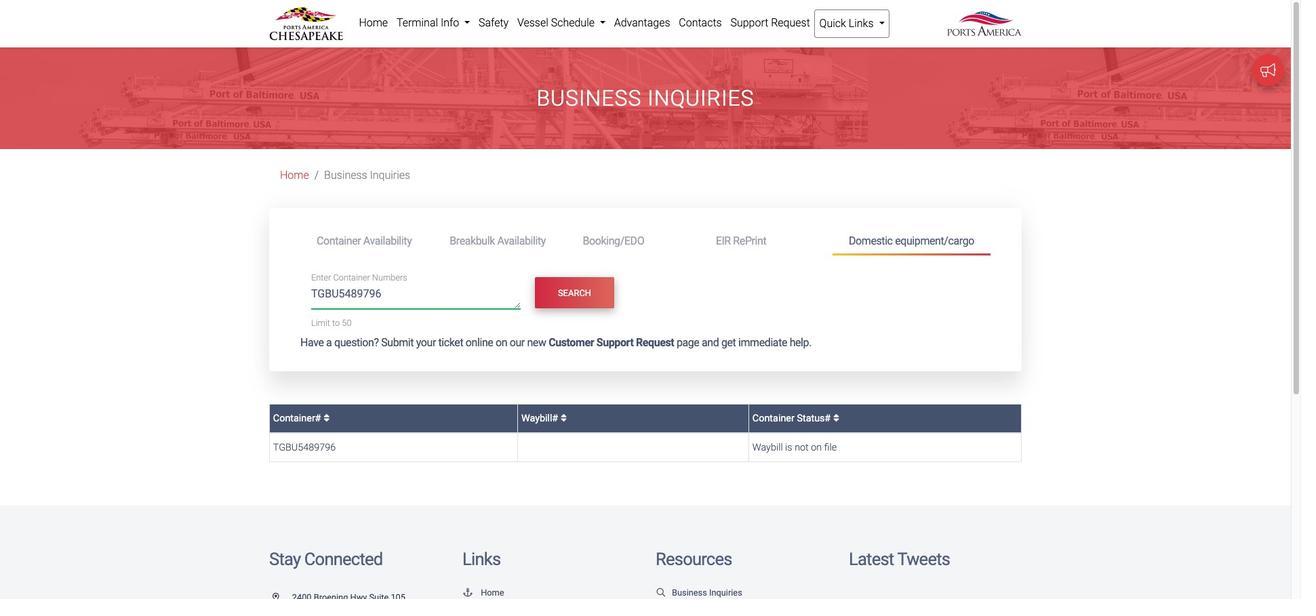 Task type: describe. For each thing, give the bounding box(es) containing it.
sort image for container status#
[[833, 413, 840, 423]]

latest
[[849, 549, 894, 569]]

0 vertical spatial home link
[[355, 9, 392, 37]]

Enter Container Numbers text field
[[311, 286, 521, 309]]

not
[[795, 442, 809, 453]]

2 vertical spatial business inquiries
[[672, 588, 742, 598]]

0 vertical spatial on
[[496, 336, 507, 349]]

0 vertical spatial business inquiries
[[537, 86, 754, 111]]

safety
[[479, 16, 509, 29]]

availability for container availability
[[363, 234, 412, 247]]

waybill is not on file
[[753, 442, 837, 453]]

0 vertical spatial business
[[537, 86, 642, 111]]

file
[[824, 442, 837, 453]]

support request link
[[726, 9, 815, 37]]

1 horizontal spatial request
[[771, 16, 810, 29]]

page
[[677, 336, 699, 349]]

advantages
[[614, 16, 670, 29]]

0 horizontal spatial request
[[636, 336, 674, 349]]

domestic
[[849, 234, 893, 247]]

customer support request link
[[549, 336, 674, 349]]

0 horizontal spatial links
[[462, 549, 501, 569]]

container for container status#
[[753, 413, 795, 424]]

stay connected
[[269, 549, 383, 569]]

2 vertical spatial home link
[[462, 588, 504, 598]]

advantages link
[[610, 9, 675, 37]]

business inquiries link
[[656, 588, 742, 598]]

1 vertical spatial inquiries
[[370, 169, 410, 182]]

container for container availability
[[317, 234, 361, 247]]

waybill#
[[521, 413, 561, 424]]

sort image for waybill#
[[561, 413, 567, 423]]

breakbulk availability link
[[433, 229, 567, 254]]

contacts link
[[675, 9, 726, 37]]

waybill# link
[[521, 413, 567, 424]]

1 vertical spatial home link
[[280, 169, 309, 182]]

enter
[[311, 273, 331, 283]]

limit
[[311, 318, 330, 328]]

0 vertical spatial support
[[731, 16, 768, 29]]

search
[[558, 288, 591, 298]]

anchor image
[[462, 590, 473, 598]]

quick
[[820, 17, 846, 30]]

1 vertical spatial container
[[333, 273, 370, 283]]

status#
[[797, 413, 831, 424]]

eir reprint link
[[700, 229, 833, 254]]

2 horizontal spatial home
[[481, 588, 504, 598]]

connected
[[304, 549, 383, 569]]

availability for breakbulk availability
[[497, 234, 546, 247]]

schedule
[[551, 16, 595, 29]]

question?
[[334, 336, 379, 349]]

search image
[[656, 590, 667, 598]]

info
[[441, 16, 459, 29]]

booking/edo link
[[567, 229, 700, 254]]

terminal
[[397, 16, 438, 29]]

help.
[[790, 336, 812, 349]]

1 vertical spatial on
[[811, 442, 822, 453]]

terminal info
[[397, 16, 462, 29]]

customer
[[549, 336, 594, 349]]

terminal info link
[[392, 9, 474, 37]]



Task type: locate. For each thing, give the bounding box(es) containing it.
on left file
[[811, 442, 822, 453]]

1 horizontal spatial support
[[731, 16, 768, 29]]

eir reprint
[[716, 234, 766, 247]]

your
[[416, 336, 436, 349]]

quick links
[[820, 17, 876, 30]]

2 sort image from the left
[[833, 413, 840, 423]]

support request
[[731, 16, 810, 29]]

search button
[[535, 277, 615, 309]]

vessel
[[517, 16, 548, 29]]

support
[[731, 16, 768, 29], [597, 336, 634, 349]]

business
[[537, 86, 642, 111], [324, 169, 367, 182], [672, 588, 707, 598]]

a
[[326, 336, 332, 349]]

1 vertical spatial links
[[462, 549, 501, 569]]

container status# link
[[753, 413, 840, 424]]

home link
[[355, 9, 392, 37], [280, 169, 309, 182], [462, 588, 504, 598]]

domestic equipment/cargo link
[[833, 229, 991, 256]]

have
[[300, 336, 324, 349]]

1 sort image from the left
[[561, 413, 567, 423]]

reprint
[[733, 234, 766, 247]]

0 vertical spatial request
[[771, 16, 810, 29]]

1 vertical spatial home
[[280, 169, 309, 182]]

container
[[317, 234, 361, 247], [333, 273, 370, 283], [753, 413, 795, 424]]

quick links link
[[815, 9, 890, 38]]

1 horizontal spatial home link
[[355, 9, 392, 37]]

1 vertical spatial support
[[597, 336, 634, 349]]

0 horizontal spatial on
[[496, 336, 507, 349]]

contacts
[[679, 16, 722, 29]]

immediate
[[738, 336, 787, 349]]

get
[[721, 336, 736, 349]]

container availability link
[[300, 229, 433, 254]]

0 vertical spatial inquiries
[[648, 86, 754, 111]]

on left our
[[496, 336, 507, 349]]

1 availability from the left
[[363, 234, 412, 247]]

limit to 50
[[311, 318, 352, 328]]

request left quick
[[771, 16, 810, 29]]

50
[[342, 318, 352, 328]]

1 horizontal spatial business
[[537, 86, 642, 111]]

support right "customer"
[[597, 336, 634, 349]]

1 horizontal spatial home
[[359, 16, 388, 29]]

1 horizontal spatial links
[[849, 17, 874, 30]]

0 vertical spatial links
[[849, 17, 874, 30]]

vessel schedule
[[517, 16, 597, 29]]

1 vertical spatial business
[[324, 169, 367, 182]]

inquiries
[[648, 86, 754, 111], [370, 169, 410, 182], [709, 588, 742, 598]]

0 horizontal spatial business
[[324, 169, 367, 182]]

2 horizontal spatial business
[[672, 588, 707, 598]]

safety link
[[474, 9, 513, 37]]

container availability
[[317, 234, 412, 247]]

0 vertical spatial home
[[359, 16, 388, 29]]

1 horizontal spatial sort image
[[833, 413, 840, 423]]

ticket
[[438, 336, 463, 349]]

request
[[771, 16, 810, 29], [636, 336, 674, 349]]

sort image
[[561, 413, 567, 423], [833, 413, 840, 423]]

and
[[702, 336, 719, 349]]

home
[[359, 16, 388, 29], [280, 169, 309, 182], [481, 588, 504, 598]]

container up "waybill"
[[753, 413, 795, 424]]

home for the top home link
[[359, 16, 388, 29]]

breakbulk
[[450, 234, 495, 247]]

0 horizontal spatial sort image
[[561, 413, 567, 423]]

1 vertical spatial request
[[636, 336, 674, 349]]

0 horizontal spatial support
[[597, 336, 634, 349]]

1 vertical spatial business inquiries
[[324, 169, 410, 182]]

2 vertical spatial container
[[753, 413, 795, 424]]

equipment/cargo
[[895, 234, 974, 247]]

links right quick
[[849, 17, 874, 30]]

container#
[[273, 413, 324, 424]]

is
[[785, 442, 792, 453]]

online
[[466, 336, 493, 349]]

booking/edo
[[583, 234, 644, 247]]

eir
[[716, 234, 731, 247]]

our
[[510, 336, 525, 349]]

0 horizontal spatial home link
[[280, 169, 309, 182]]

waybill
[[753, 442, 783, 453]]

request left page
[[636, 336, 674, 349]]

links up anchor image in the bottom left of the page
[[462, 549, 501, 569]]

support right contacts
[[731, 16, 768, 29]]

1 horizontal spatial on
[[811, 442, 822, 453]]

domestic equipment/cargo
[[849, 234, 974, 247]]

latest tweets
[[849, 549, 950, 569]]

vessel schedule link
[[513, 9, 610, 37]]

tweets
[[897, 549, 950, 569]]

container status#
[[753, 413, 833, 424]]

new
[[527, 336, 546, 349]]

submit
[[381, 336, 414, 349]]

availability up numbers
[[363, 234, 412, 247]]

on
[[496, 336, 507, 349], [811, 442, 822, 453]]

map marker alt image
[[273, 594, 290, 599]]

stay
[[269, 549, 301, 569]]

availability
[[363, 234, 412, 247], [497, 234, 546, 247]]

2 vertical spatial business
[[672, 588, 707, 598]]

tgbu5489796
[[273, 442, 336, 453]]

0 horizontal spatial availability
[[363, 234, 412, 247]]

1 horizontal spatial availability
[[497, 234, 546, 247]]

numbers
[[372, 273, 407, 283]]

links
[[849, 17, 874, 30], [462, 549, 501, 569]]

enter container numbers
[[311, 273, 407, 283]]

container up enter
[[317, 234, 361, 247]]

sort image inside container status# link
[[833, 413, 840, 423]]

business inquiries
[[537, 86, 754, 111], [324, 169, 410, 182], [672, 588, 742, 598]]

breakbulk availability
[[450, 234, 546, 247]]

sort image inside waybill# link
[[561, 413, 567, 423]]

2 vertical spatial home
[[481, 588, 504, 598]]

0 horizontal spatial home
[[280, 169, 309, 182]]

0 vertical spatial container
[[317, 234, 361, 247]]

2 vertical spatial inquiries
[[709, 588, 742, 598]]

resources
[[656, 549, 732, 569]]

home for middle home link
[[280, 169, 309, 182]]

sort image
[[324, 413, 330, 423]]

2 horizontal spatial home link
[[462, 588, 504, 598]]

to
[[332, 318, 340, 328]]

2 availability from the left
[[497, 234, 546, 247]]

container right enter
[[333, 273, 370, 283]]

availability right breakbulk
[[497, 234, 546, 247]]

container# link
[[273, 413, 330, 424]]

have a question? submit your ticket online on our new customer support request page and get immediate help.
[[300, 336, 812, 349]]



Task type: vqa. For each thing, say whether or not it's contained in the screenshot.
affixed
no



